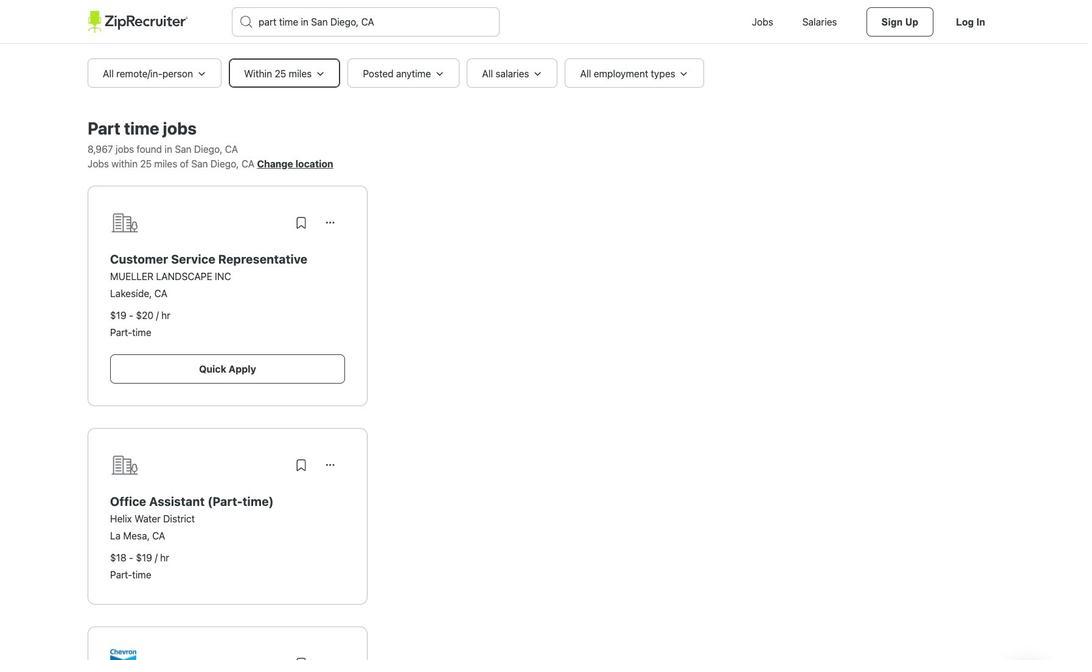 Task type: describe. For each thing, give the bounding box(es) containing it.
Search job title or keyword search field
[[233, 8, 499, 36]]

customer service representative element
[[110, 252, 345, 267]]

office assistant (part-time) element
[[110, 495, 345, 509]]



Task type: vqa. For each thing, say whether or not it's contained in the screenshot.
Customer Service Representative "element"
yes



Task type: locate. For each thing, give the bounding box(es) containing it.
main element
[[88, 0, 1001, 44]]

save job for later image
[[294, 458, 309, 473]]

save job for later image
[[294, 216, 309, 230], [294, 657, 309, 660]]

ziprecruiter image
[[88, 11, 188, 33]]

1 vertical spatial save job for later image
[[294, 657, 309, 660]]

0 vertical spatial save job for later image
[[294, 216, 309, 230]]

1 save job for later image from the top
[[294, 216, 309, 230]]

None button
[[316, 208, 345, 238], [316, 451, 345, 480], [316, 208, 345, 238], [316, 451, 345, 480]]

2 save job for later image from the top
[[294, 657, 309, 660]]



